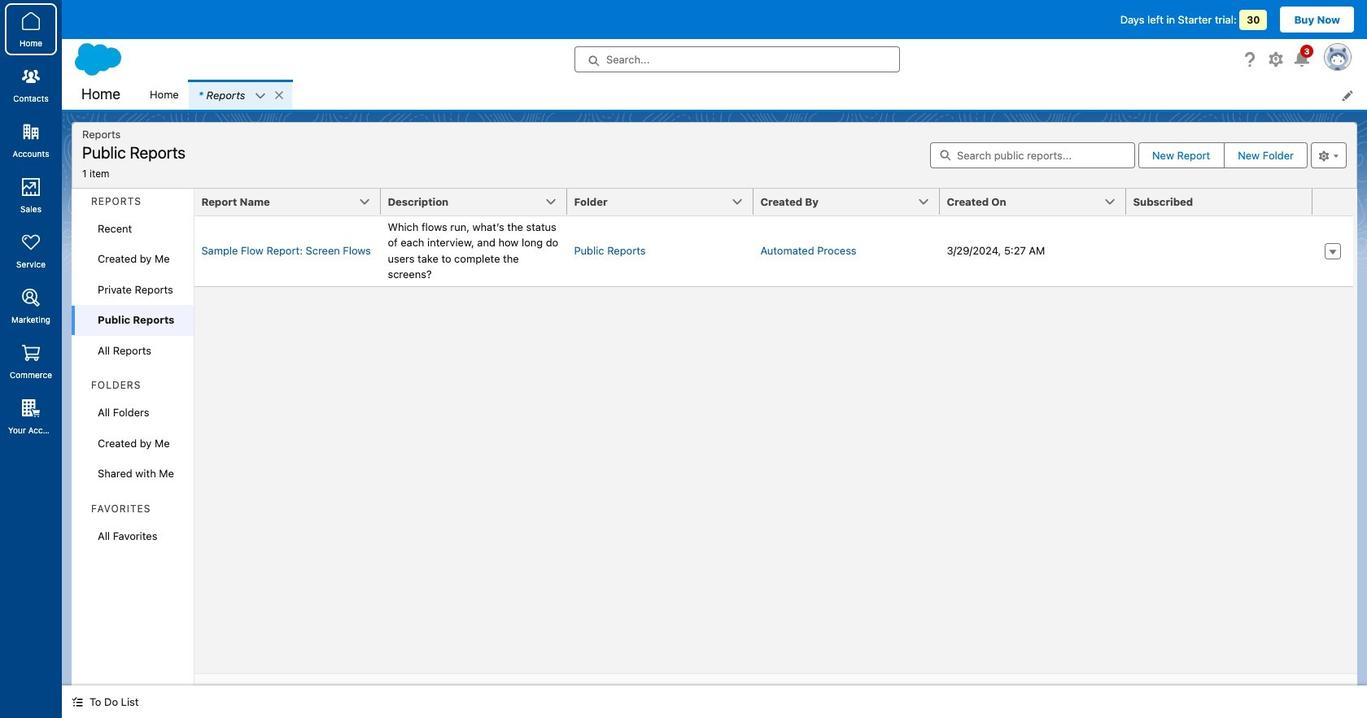 Task type: vqa. For each thing, say whether or not it's contained in the screenshot.
Created On column header
yes



Task type: describe. For each thing, give the bounding box(es) containing it.
text default image
[[72, 697, 83, 708]]

description column header
[[381, 188, 577, 216]]



Task type: locate. For each thing, give the bounding box(es) containing it.
report name column header
[[195, 188, 391, 216]]

text default image
[[274, 89, 285, 101], [255, 90, 266, 102]]

1 horizontal spatial text default image
[[274, 89, 285, 101]]

list
[[140, 80, 1367, 110]]

created by column header
[[754, 188, 950, 216]]

list item
[[189, 80, 292, 110]]

folder column header
[[568, 188, 764, 216]]

created on column header
[[940, 188, 1136, 216]]

0 horizontal spatial text default image
[[255, 90, 266, 102]]

grid
[[195, 188, 1354, 287]]

subscribed column header
[[1127, 188, 1323, 216]]

Search public reports... text field
[[930, 142, 1135, 168]]



